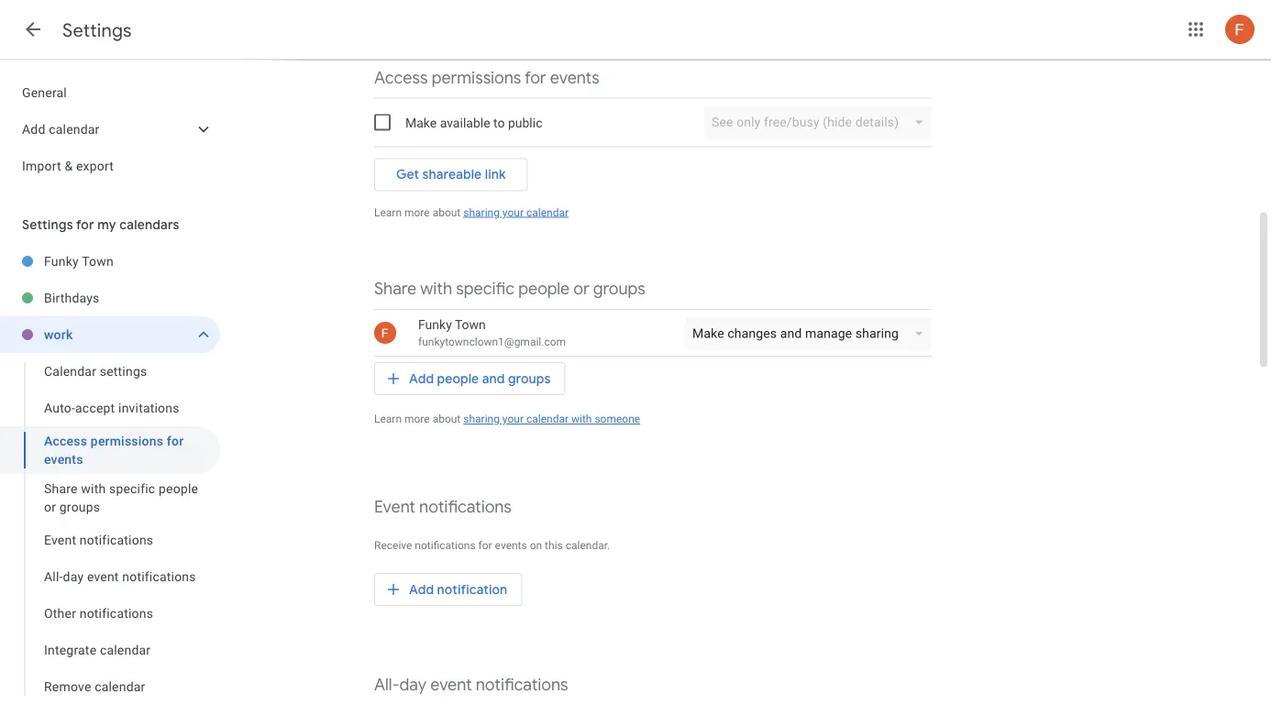 Task type: describe. For each thing, give the bounding box(es) containing it.
calendar
[[44, 364, 96, 379]]

birthdays tree item
[[0, 280, 220, 316]]

all-day event notifications inside settings for my calendars tree
[[44, 569, 196, 584]]

calendar for add calendar
[[49, 122, 100, 137]]

birthdays link
[[44, 280, 220, 316]]

invitations
[[118, 400, 179, 415]]

auto-accept invitations
[[44, 400, 179, 415]]

1 horizontal spatial or
[[574, 278, 589, 299]]

add for add people and groups
[[409, 371, 434, 387]]

with inside settings for my calendars tree
[[81, 481, 106, 496]]

sharing for sharing your calendar with someone
[[463, 413, 500, 426]]

other notifications
[[44, 606, 153, 621]]

for up public
[[525, 67, 546, 88]]

permissions inside settings for my calendars tree
[[91, 433, 163, 449]]

learn more about sharing your calendar with someone
[[374, 413, 640, 426]]

integrate calendar
[[44, 642, 151, 658]]

1 horizontal spatial all-day event notifications
[[374, 675, 568, 696]]

sharing your calendar link
[[463, 206, 569, 219]]

more for learn more about sharing your calendar
[[404, 206, 430, 219]]

get
[[396, 166, 419, 183]]

0 vertical spatial share
[[374, 278, 416, 299]]

people inside share with specific people or groups
[[159, 481, 198, 496]]

0 vertical spatial access permissions for events
[[374, 67, 600, 88]]

event notifications inside settings for my calendars tree
[[44, 532, 153, 548]]

your for sharing your calendar
[[502, 206, 524, 219]]

link
[[485, 166, 506, 183]]

available
[[440, 115, 490, 130]]

funky for funky town
[[44, 254, 79, 269]]

for left my
[[76, 216, 94, 233]]

2 horizontal spatial groups
[[593, 278, 645, 299]]

settings for settings for my calendars
[[22, 216, 73, 233]]

people inside add people and groups 'button'
[[437, 371, 479, 387]]

calendar for integrate calendar
[[100, 642, 151, 658]]

funkytownclown1@gmail.com
[[418, 336, 566, 349]]

settings for my calendars tree
[[0, 243, 220, 705]]

public
[[508, 115, 542, 130]]

settings heading
[[62, 18, 132, 42]]

receive notifications for events on this calendar.
[[374, 539, 610, 552]]

access permissions for events inside group
[[44, 433, 184, 467]]

calendars
[[119, 216, 179, 233]]

day inside group
[[63, 569, 84, 584]]

funky for funky town funkytownclown1@gmail.com
[[418, 317, 452, 332]]

all- inside settings for my calendars tree
[[44, 569, 63, 584]]

import
[[22, 158, 61, 173]]

export
[[76, 158, 114, 173]]

work
[[44, 327, 73, 342]]

add notification button
[[374, 568, 522, 612]]

learn for learn more about sharing your calendar
[[374, 206, 402, 219]]

integrate
[[44, 642, 97, 658]]

town for funky town funkytownclown1@gmail.com
[[455, 317, 486, 332]]

birthdays
[[44, 290, 100, 305]]

remove calendar
[[44, 679, 145, 694]]

my
[[97, 216, 116, 233]]

town for funky town
[[82, 254, 114, 269]]

add calendar
[[22, 122, 100, 137]]

settings
[[100, 364, 147, 379]]

add people and groups button
[[374, 357, 565, 401]]

1 horizontal spatial all-
[[374, 675, 400, 696]]

work tree item
[[0, 316, 220, 353]]

sharing your calendar with someone link
[[463, 413, 640, 426]]

about for sharing your calendar
[[433, 206, 461, 219]]

on
[[530, 539, 542, 552]]



Task type: locate. For each thing, give the bounding box(es) containing it.
calendar.
[[566, 539, 610, 552]]

permissions up make available to public
[[432, 67, 521, 88]]

1 horizontal spatial share
[[374, 278, 416, 299]]

2 learn from the top
[[374, 413, 402, 426]]

0 vertical spatial people
[[518, 278, 570, 299]]

2 horizontal spatial people
[[518, 278, 570, 299]]

0 vertical spatial event notifications
[[374, 497, 512, 518]]

add left notification
[[409, 581, 434, 598]]

access inside access permissions for events
[[44, 433, 87, 449]]

2 vertical spatial people
[[159, 481, 198, 496]]

0 horizontal spatial groups
[[59, 499, 100, 515]]

2 more from the top
[[404, 413, 430, 426]]

1 about from the top
[[433, 206, 461, 219]]

about down get shareable link on the left of page
[[433, 206, 461, 219]]

1 horizontal spatial people
[[437, 371, 479, 387]]

1 horizontal spatial with
[[420, 278, 452, 299]]

funky town tree item
[[0, 243, 220, 280]]

work link
[[44, 316, 187, 353]]

1 your from the top
[[502, 206, 524, 219]]

groups inside 'button'
[[508, 371, 551, 387]]

learn
[[374, 206, 402, 219], [374, 413, 402, 426]]

0 vertical spatial add
[[22, 122, 45, 137]]

0 vertical spatial more
[[404, 206, 430, 219]]

with down the accept
[[81, 481, 106, 496]]

1 horizontal spatial groups
[[508, 371, 551, 387]]

day
[[63, 569, 84, 584], [400, 675, 427, 696]]

1 horizontal spatial share with specific people or groups
[[374, 278, 645, 299]]

add inside tree
[[22, 122, 45, 137]]

event
[[374, 497, 415, 518], [44, 532, 76, 548]]

1 vertical spatial all-day event notifications
[[374, 675, 568, 696]]

your down link
[[502, 206, 524, 219]]

permissions down auto-accept invitations
[[91, 433, 163, 449]]

1 vertical spatial share
[[44, 481, 78, 496]]

event inside settings for my calendars tree
[[44, 532, 76, 548]]

0 vertical spatial with
[[420, 278, 452, 299]]

0 horizontal spatial town
[[82, 254, 114, 269]]

0 vertical spatial sharing
[[463, 206, 500, 219]]

1 horizontal spatial events
[[495, 539, 527, 552]]

access permissions for events up to
[[374, 67, 600, 88]]

0 vertical spatial events
[[550, 67, 600, 88]]

2 about from the top
[[433, 413, 461, 426]]

town inside tree item
[[82, 254, 114, 269]]

1 vertical spatial share with specific people or groups
[[44, 481, 198, 515]]

share with specific people or groups
[[374, 278, 645, 299], [44, 481, 198, 515]]

funky inside funky town funkytownclown1@gmail.com
[[418, 317, 452, 332]]

1 vertical spatial specific
[[109, 481, 155, 496]]

0 vertical spatial about
[[433, 206, 461, 219]]

1 vertical spatial access
[[44, 433, 87, 449]]

town down settings for my calendars
[[82, 254, 114, 269]]

people left and
[[437, 371, 479, 387]]

0 vertical spatial funky
[[44, 254, 79, 269]]

your down and
[[502, 413, 524, 426]]

more down add people and groups 'button'
[[404, 413, 430, 426]]

event notifications
[[374, 497, 512, 518], [44, 532, 153, 548]]

0 horizontal spatial permissions
[[91, 433, 163, 449]]

sharing down add people and groups
[[463, 413, 500, 426]]

learn more about sharing your calendar
[[374, 206, 569, 219]]

1 vertical spatial access permissions for events
[[44, 433, 184, 467]]

1 vertical spatial event notifications
[[44, 532, 153, 548]]

settings up funky town
[[22, 216, 73, 233]]

1 vertical spatial sharing
[[463, 413, 500, 426]]

0 horizontal spatial or
[[44, 499, 56, 515]]

1 horizontal spatial funky
[[418, 317, 452, 332]]

2 your from the top
[[502, 413, 524, 426]]

event inside settings for my calendars tree
[[87, 569, 119, 584]]

go back image
[[22, 18, 44, 40]]

event up other
[[44, 532, 76, 548]]

1 vertical spatial all-
[[374, 675, 400, 696]]

1 vertical spatial your
[[502, 413, 524, 426]]

events inside settings for my calendars tree
[[44, 452, 83, 467]]

this
[[545, 539, 563, 552]]

1 vertical spatial with
[[571, 413, 592, 426]]

settings
[[62, 18, 132, 42], [22, 216, 73, 233]]

access down auto-
[[44, 433, 87, 449]]

access permissions for events
[[374, 67, 600, 88], [44, 433, 184, 467]]

0 vertical spatial or
[[574, 278, 589, 299]]

people down invitations
[[159, 481, 198, 496]]

and
[[482, 371, 505, 387]]

add left and
[[409, 371, 434, 387]]

add for add calendar
[[22, 122, 45, 137]]

0 vertical spatial day
[[63, 569, 84, 584]]

settings for settings
[[62, 18, 132, 42]]

0 horizontal spatial all-day event notifications
[[44, 569, 196, 584]]

with left "someone"
[[571, 413, 592, 426]]

1 horizontal spatial event
[[430, 675, 472, 696]]

people up funky town funkytownclown1@gmail.com
[[518, 278, 570, 299]]

people
[[518, 278, 570, 299], [437, 371, 479, 387], [159, 481, 198, 496]]

to
[[493, 115, 505, 130]]

event
[[87, 569, 119, 584], [430, 675, 472, 696]]

for
[[525, 67, 546, 88], [76, 216, 94, 233], [167, 433, 184, 449], [478, 539, 492, 552]]

1 vertical spatial funky
[[418, 317, 452, 332]]

sharing
[[463, 206, 500, 219], [463, 413, 500, 426]]

0 horizontal spatial share
[[44, 481, 78, 496]]

1 learn from the top
[[374, 206, 402, 219]]

event notifications up receive notifications for events on this calendar.
[[374, 497, 512, 518]]

learn down 'get'
[[374, 206, 402, 219]]

1 vertical spatial add
[[409, 371, 434, 387]]

2 horizontal spatial events
[[550, 67, 600, 88]]

group containing calendar settings
[[0, 353, 220, 705]]

1 vertical spatial town
[[455, 317, 486, 332]]

0 horizontal spatial with
[[81, 481, 106, 496]]

group
[[0, 353, 220, 705]]

1 horizontal spatial event notifications
[[374, 497, 512, 518]]

1 horizontal spatial town
[[455, 317, 486, 332]]

2 horizontal spatial with
[[571, 413, 592, 426]]

1 sharing from the top
[[463, 206, 500, 219]]

add inside button
[[409, 581, 434, 598]]

notifications
[[419, 497, 512, 518], [80, 532, 153, 548], [415, 539, 476, 552], [122, 569, 196, 584], [80, 606, 153, 621], [476, 675, 568, 696]]

about down add people and groups 'button'
[[433, 413, 461, 426]]

all-
[[44, 569, 63, 584], [374, 675, 400, 696]]

1 vertical spatial settings
[[22, 216, 73, 233]]

share with specific people or groups up funky town funkytownclown1@gmail.com
[[374, 278, 645, 299]]

add notification
[[409, 581, 508, 598]]

permissions
[[432, 67, 521, 88], [91, 433, 163, 449]]

specific up funky town funkytownclown1@gmail.com
[[456, 278, 515, 299]]

0 horizontal spatial access permissions for events
[[44, 433, 184, 467]]

for inside access permissions for events
[[167, 433, 184, 449]]

0 vertical spatial learn
[[374, 206, 402, 219]]

about
[[433, 206, 461, 219], [433, 413, 461, 426]]

about for sharing your calendar with someone
[[433, 413, 461, 426]]

funky up birthdays
[[44, 254, 79, 269]]

your for sharing your calendar with someone
[[502, 413, 524, 426]]

1 vertical spatial learn
[[374, 413, 402, 426]]

get shareable link button
[[374, 153, 528, 197]]

add inside 'button'
[[409, 371, 434, 387]]

1 horizontal spatial access
[[374, 67, 428, 88]]

access up make
[[374, 67, 428, 88]]

calendar for remove calendar
[[95, 679, 145, 694]]

0 vertical spatial permissions
[[432, 67, 521, 88]]

make available to public
[[405, 115, 542, 130]]

all-day event notifications
[[44, 569, 196, 584], [374, 675, 568, 696]]

0 vertical spatial access
[[374, 67, 428, 88]]

0 horizontal spatial events
[[44, 452, 83, 467]]

2 vertical spatial groups
[[59, 499, 100, 515]]

specific
[[456, 278, 515, 299], [109, 481, 155, 496]]

with up funky town funkytownclown1@gmail.com
[[420, 278, 452, 299]]

town inside funky town funkytownclown1@gmail.com
[[455, 317, 486, 332]]

0 horizontal spatial day
[[63, 569, 84, 584]]

learn down add people and groups 'button'
[[374, 413, 402, 426]]

for up notification
[[478, 539, 492, 552]]

&
[[65, 158, 73, 173]]

1 vertical spatial event
[[44, 532, 76, 548]]

groups inside share with specific people or groups
[[59, 499, 100, 515]]

1 vertical spatial groups
[[508, 371, 551, 387]]

tree
[[0, 74, 220, 184]]

import & export
[[22, 158, 114, 173]]

1 horizontal spatial day
[[400, 675, 427, 696]]

0 vertical spatial all-day event notifications
[[44, 569, 196, 584]]

1 vertical spatial more
[[404, 413, 430, 426]]

funky town
[[44, 254, 114, 269]]

0 vertical spatial groups
[[593, 278, 645, 299]]

access permissions for events down auto-accept invitations
[[44, 433, 184, 467]]

more down 'get'
[[404, 206, 430, 219]]

or
[[574, 278, 589, 299], [44, 499, 56, 515]]

funky
[[44, 254, 79, 269], [418, 317, 452, 332]]

add up import
[[22, 122, 45, 137]]

other
[[44, 606, 76, 621]]

someone
[[595, 413, 640, 426]]

specific inside settings for my calendars tree
[[109, 481, 155, 496]]

0 vertical spatial all-
[[44, 569, 63, 584]]

0 vertical spatial specific
[[456, 278, 515, 299]]

specific down invitations
[[109, 481, 155, 496]]

more for learn more about sharing your calendar with someone
[[404, 413, 430, 426]]

2 vertical spatial with
[[81, 481, 106, 496]]

more
[[404, 206, 430, 219], [404, 413, 430, 426]]

remove
[[44, 679, 91, 694]]

0 horizontal spatial event
[[87, 569, 119, 584]]

0 vertical spatial town
[[82, 254, 114, 269]]

1 vertical spatial day
[[400, 675, 427, 696]]

share with specific people or groups down auto-accept invitations
[[44, 481, 198, 515]]

for down invitations
[[167, 433, 184, 449]]

learn for learn more about sharing your calendar with someone
[[374, 413, 402, 426]]

with
[[420, 278, 452, 299], [571, 413, 592, 426], [81, 481, 106, 496]]

access
[[374, 67, 428, 88], [44, 433, 87, 449]]

0 horizontal spatial event
[[44, 532, 76, 548]]

1 vertical spatial event
[[430, 675, 472, 696]]

shareable
[[422, 166, 482, 183]]

share
[[374, 278, 416, 299], [44, 481, 78, 496]]

0 horizontal spatial access
[[44, 433, 87, 449]]

event up the receive
[[374, 497, 415, 518]]

tree containing general
[[0, 74, 220, 184]]

calendar settings
[[44, 364, 147, 379]]

funky inside tree item
[[44, 254, 79, 269]]

share inside share with specific people or groups
[[44, 481, 78, 496]]

0 vertical spatial settings
[[62, 18, 132, 42]]

1 vertical spatial events
[[44, 452, 83, 467]]

1 horizontal spatial specific
[[456, 278, 515, 299]]

0 vertical spatial event
[[374, 497, 415, 518]]

funky up funkytownclown1@gmail.com
[[418, 317, 452, 332]]

add
[[22, 122, 45, 137], [409, 371, 434, 387], [409, 581, 434, 598]]

general
[[22, 85, 67, 100]]

add for add notification
[[409, 581, 434, 598]]

0 horizontal spatial event notifications
[[44, 532, 153, 548]]

1 horizontal spatial permissions
[[432, 67, 521, 88]]

0 vertical spatial event
[[87, 569, 119, 584]]

share with specific people or groups inside group
[[44, 481, 198, 515]]

2 sharing from the top
[[463, 413, 500, 426]]

add people and groups
[[409, 371, 551, 387]]

1 vertical spatial permissions
[[91, 433, 163, 449]]

receive
[[374, 539, 412, 552]]

your
[[502, 206, 524, 219], [502, 413, 524, 426]]

or inside share with specific people or groups
[[44, 499, 56, 515]]

make
[[405, 115, 437, 130]]

0 horizontal spatial specific
[[109, 481, 155, 496]]

1 horizontal spatial access permissions for events
[[374, 67, 600, 88]]

settings right go back icon
[[62, 18, 132, 42]]

0 horizontal spatial share with specific people or groups
[[44, 481, 198, 515]]

accept
[[75, 400, 115, 415]]

settings for my calendars
[[22, 216, 179, 233]]

notification
[[437, 581, 508, 598]]

1 vertical spatial about
[[433, 413, 461, 426]]

events
[[550, 67, 600, 88], [44, 452, 83, 467], [495, 539, 527, 552]]

sharing for sharing your calendar
[[463, 206, 500, 219]]

2 vertical spatial events
[[495, 539, 527, 552]]

auto-
[[44, 400, 75, 415]]

event notifications up other notifications
[[44, 532, 153, 548]]

0 vertical spatial share with specific people or groups
[[374, 278, 645, 299]]

town up funkytownclown1@gmail.com
[[455, 317, 486, 332]]

get shareable link
[[396, 166, 506, 183]]

groups
[[593, 278, 645, 299], [508, 371, 551, 387], [59, 499, 100, 515]]

calendar
[[49, 122, 100, 137], [526, 206, 569, 219], [526, 413, 569, 426], [100, 642, 151, 658], [95, 679, 145, 694]]

0 horizontal spatial people
[[159, 481, 198, 496]]

1 vertical spatial people
[[437, 371, 479, 387]]

funky town funkytownclown1@gmail.com
[[418, 317, 566, 349]]

2 vertical spatial add
[[409, 581, 434, 598]]

0 horizontal spatial all-
[[44, 569, 63, 584]]

sharing down link
[[463, 206, 500, 219]]

1 horizontal spatial event
[[374, 497, 415, 518]]

1 vertical spatial or
[[44, 499, 56, 515]]

1 more from the top
[[404, 206, 430, 219]]

town
[[82, 254, 114, 269], [455, 317, 486, 332]]

0 horizontal spatial funky
[[44, 254, 79, 269]]

0 vertical spatial your
[[502, 206, 524, 219]]



Task type: vqa. For each thing, say whether or not it's contained in the screenshot.
Add in the tree
yes



